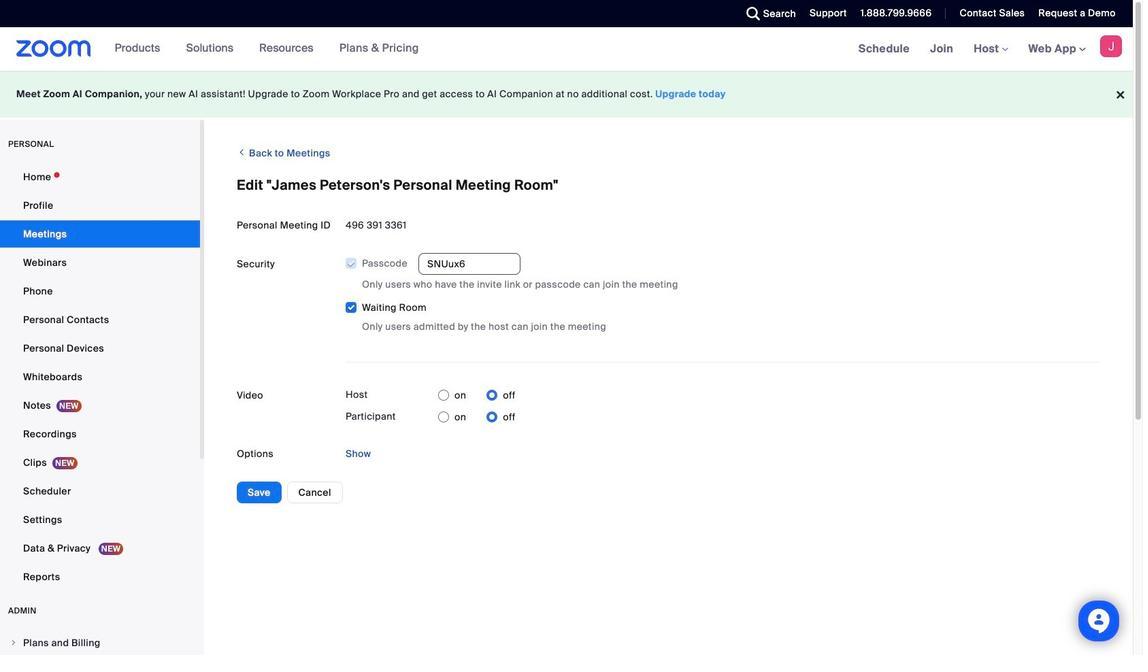 Task type: vqa. For each thing, say whether or not it's contained in the screenshot.
ADMIN MENU menu
no



Task type: locate. For each thing, give the bounding box(es) containing it.
option group
[[438, 385, 516, 406], [438, 406, 516, 428]]

menu item
[[0, 630, 200, 655]]

zoom logo image
[[16, 40, 91, 57]]

2 option group from the top
[[438, 406, 516, 428]]

group
[[346, 253, 1100, 334]]

footer
[[0, 71, 1133, 118]]

banner
[[0, 27, 1133, 71]]

left image
[[237, 146, 247, 159]]



Task type: describe. For each thing, give the bounding box(es) containing it.
product information navigation
[[105, 27, 429, 71]]

personal menu menu
[[0, 163, 200, 592]]

profile picture image
[[1100, 35, 1122, 57]]

right image
[[10, 639, 18, 647]]

1 option group from the top
[[438, 385, 516, 406]]

meetings navigation
[[848, 27, 1133, 71]]



